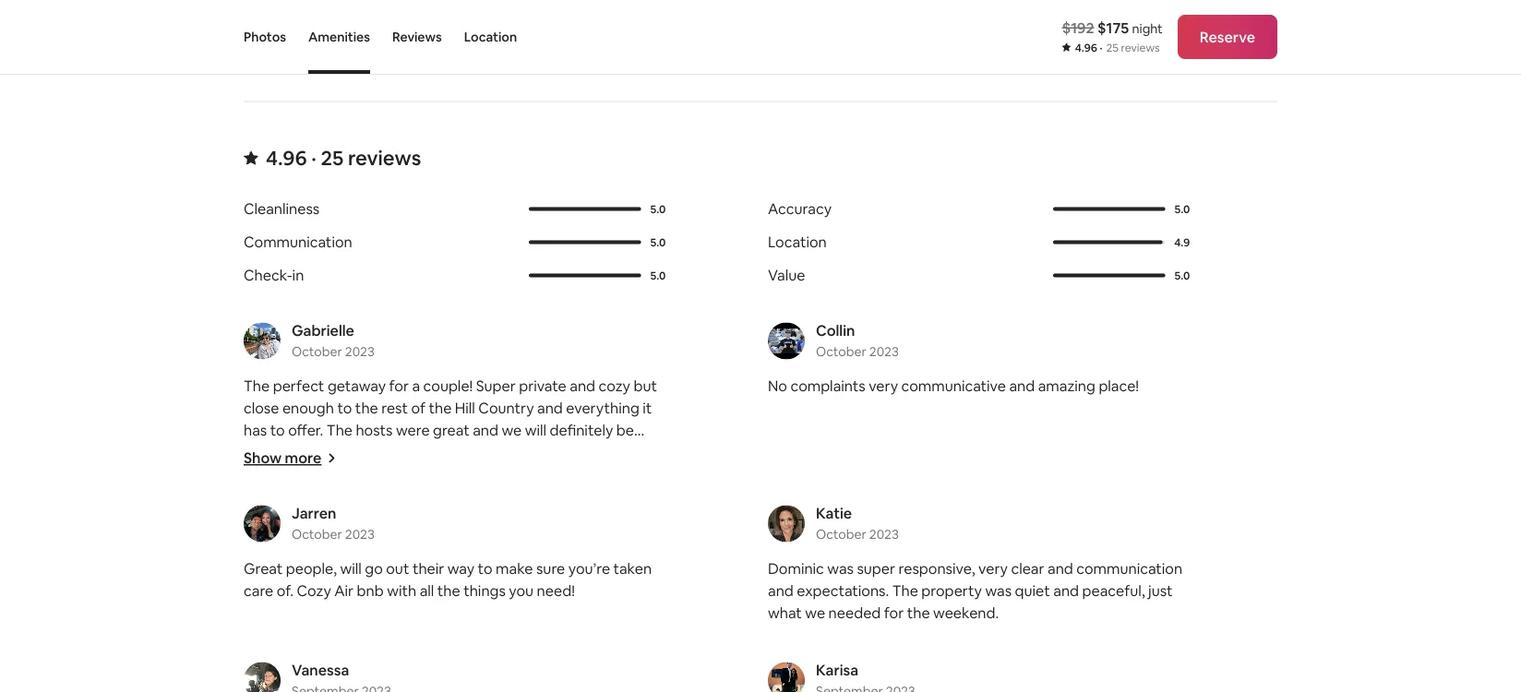 Task type: locate. For each thing, give the bounding box(es) containing it.
will left 'go'
[[340, 559, 362, 578]]

1 vertical spatial to
[[270, 421, 285, 440]]

0 vertical spatial to
[[337, 399, 352, 418]]

1 vertical spatial 4.96
[[266, 145, 307, 171]]

0 vertical spatial location
[[464, 29, 517, 45]]

0 horizontal spatial 4.96 · 25 reviews
[[266, 145, 421, 171]]

list
[[236, 321, 1285, 692]]

october down katie
[[816, 526, 867, 542]]

you
[[509, 582, 534, 601]]

1 vertical spatial for
[[884, 604, 904, 623]]

1 horizontal spatial 4.96
[[1075, 41, 1098, 55]]

0 horizontal spatial reviews
[[348, 145, 421, 171]]

october down collin at the right top of page
[[816, 343, 867, 360]]

and
[[570, 377, 595, 396], [1009, 377, 1035, 396], [537, 399, 563, 418], [473, 421, 498, 440], [1048, 559, 1073, 578], [768, 582, 794, 601], [1054, 582, 1079, 601]]

to
[[337, 399, 352, 418], [270, 421, 285, 440], [478, 559, 493, 578]]

1 horizontal spatial to
[[337, 399, 352, 418]]

2023 up super
[[869, 526, 899, 542]]

1 vertical spatial 4.96 · 25 reviews
[[266, 145, 421, 171]]

for left a
[[389, 377, 409, 396]]

way
[[448, 559, 475, 578]]

to down getaway
[[337, 399, 352, 418]]

4.9 out of 5.0 image
[[1053, 240, 1165, 244], [1053, 240, 1163, 244]]

bnb
[[357, 582, 384, 601]]

very left clear
[[979, 559, 1008, 578]]

2023 inside collin october 2023
[[869, 343, 899, 360]]

0 vertical spatial 25
[[1106, 41, 1119, 55]]

october for jarren
[[292, 526, 342, 542]]

taken
[[613, 559, 652, 578]]

the
[[355, 399, 378, 418], [429, 399, 452, 418], [437, 582, 460, 601], [907, 604, 930, 623]]

what
[[768, 604, 802, 623]]

the
[[244, 377, 270, 396], [327, 421, 353, 440], [892, 582, 918, 601]]

1 vertical spatial reviews
[[348, 145, 421, 171]]

1 vertical spatial will
[[340, 559, 362, 578]]

were
[[396, 421, 430, 440]]

1 horizontal spatial location
[[768, 233, 827, 252]]

to up 'things'
[[478, 559, 493, 578]]

2 horizontal spatial to
[[478, 559, 493, 578]]

just
[[1149, 582, 1173, 601]]

4.96 down the $192
[[1075, 41, 1098, 55]]

4.96 · 25 reviews down the $175
[[1075, 41, 1160, 55]]

will
[[525, 421, 547, 440], [340, 559, 362, 578]]

jarren image
[[244, 505, 281, 542], [244, 505, 281, 542]]

$175
[[1098, 18, 1129, 37]]

0 horizontal spatial very
[[869, 377, 898, 396]]

1 vertical spatial the
[[327, 421, 353, 440]]

1 horizontal spatial will
[[525, 421, 547, 440]]

the down property
[[907, 604, 930, 623]]

the right all
[[437, 582, 460, 601]]

5.0 for value
[[1175, 268, 1190, 282]]

air
[[334, 582, 354, 601]]

was
[[827, 559, 854, 578], [985, 582, 1012, 601]]

location button
[[464, 0, 517, 74]]

collin image
[[768, 323, 805, 360], [768, 323, 805, 360]]

0 vertical spatial we
[[502, 421, 522, 440]]

cleanliness
[[244, 199, 320, 218]]

1 vertical spatial was
[[985, 582, 1012, 601]]

location down accuracy on the right of page
[[768, 233, 827, 252]]

vanessa
[[292, 661, 349, 680]]

communication
[[244, 233, 352, 252]]

1 horizontal spatial the
[[327, 421, 353, 440]]

1 horizontal spatial very
[[979, 559, 1008, 578]]

to right the has
[[270, 421, 285, 440]]

we inside the perfect getaway for a couple! super private and cozy but close enough to the rest of the hill country and everything it has to offer. the hosts were great and we will definitely be back!
[[502, 421, 522, 440]]

the up close
[[244, 377, 270, 396]]

was left quiet
[[985, 582, 1012, 601]]

weekend.
[[933, 604, 999, 623]]

photos
[[244, 29, 286, 45]]

it
[[643, 399, 652, 418]]

the down super
[[892, 582, 918, 601]]

1 horizontal spatial for
[[884, 604, 904, 623]]

for right needed
[[884, 604, 904, 623]]

show more
[[244, 449, 322, 468]]

0 vertical spatial very
[[869, 377, 898, 396]]

25
[[1106, 41, 1119, 55], [321, 145, 344, 171]]

report this listing button
[[1037, 37, 1173, 54]]

4.96
[[1075, 41, 1098, 55], [266, 145, 307, 171]]

location right reviews button
[[464, 29, 517, 45]]

2023 for gabrielle
[[345, 343, 375, 360]]

very down collin october 2023
[[869, 377, 898, 396]]

5.0
[[650, 202, 666, 216], [1175, 202, 1190, 216], [650, 235, 666, 249], [650, 268, 666, 282], [1175, 268, 1190, 282]]

will inside the perfect getaway for a couple! super private and cozy but close enough to the rest of the hill country and everything it has to offer. the hosts were great and we will definitely be back!
[[525, 421, 547, 440]]

2023 up no complaints very communicative and amazing place!
[[869, 343, 899, 360]]

reviews
[[1121, 41, 1160, 55], [348, 145, 421, 171]]

2023 up 'go'
[[345, 526, 375, 542]]

we right what
[[805, 604, 825, 623]]

2 horizontal spatial the
[[892, 582, 918, 601]]

will down country
[[525, 421, 547, 440]]

0 vertical spatial ·
[[1100, 41, 1103, 55]]

2 vertical spatial the
[[892, 582, 918, 601]]

0 horizontal spatial for
[[389, 377, 409, 396]]

amenities button
[[308, 0, 370, 74]]

4.96 up cleanliness at top
[[266, 145, 307, 171]]

1 horizontal spatial we
[[805, 604, 825, 623]]

and down hill
[[473, 421, 498, 440]]

0 vertical spatial the
[[244, 377, 270, 396]]

25 down the $192 $175 night
[[1106, 41, 1119, 55]]

no
[[768, 377, 787, 396]]

and right clear
[[1048, 559, 1073, 578]]

0 horizontal spatial 25
[[321, 145, 344, 171]]

show
[[244, 449, 282, 468]]

4.96 · 25 reviews
[[1075, 41, 1160, 55], [266, 145, 421, 171]]

5.0 out of 5.0 image
[[529, 207, 641, 211], [529, 207, 641, 211], [1053, 207, 1165, 211], [1053, 207, 1165, 211], [529, 240, 641, 244], [529, 240, 641, 244], [529, 274, 641, 277], [529, 274, 641, 277], [1053, 274, 1165, 277], [1053, 274, 1165, 277]]

2023
[[345, 343, 375, 360], [869, 343, 899, 360], [345, 526, 375, 542], [869, 526, 899, 542]]

october inside collin october 2023
[[816, 343, 867, 360]]

1 vertical spatial very
[[979, 559, 1008, 578]]

2 vertical spatial to
[[478, 559, 493, 578]]

1 vertical spatial location
[[768, 233, 827, 252]]

accuracy
[[768, 199, 832, 218]]

the right of
[[429, 399, 452, 418]]

cozy
[[599, 377, 631, 396]]

night
[[1132, 20, 1163, 36]]

1 horizontal spatial was
[[985, 582, 1012, 601]]

1 vertical spatial we
[[805, 604, 825, 623]]

0 vertical spatial will
[[525, 421, 547, 440]]

and left amazing
[[1009, 377, 1035, 396]]

· up cleanliness at top
[[311, 145, 316, 171]]

2023 inside "jarren october 2023"
[[345, 526, 375, 542]]

1 horizontal spatial reviews
[[1121, 41, 1160, 55]]

2023 for collin
[[869, 343, 899, 360]]

2023 up getaway
[[345, 343, 375, 360]]

you're
[[568, 559, 610, 578]]

enough
[[282, 399, 334, 418]]

october down gabrielle
[[292, 343, 342, 360]]

country
[[479, 399, 534, 418]]

october inside "jarren october 2023"
[[292, 526, 342, 542]]

the right offer.
[[327, 421, 353, 440]]

karisa image
[[768, 662, 805, 692]]

for
[[389, 377, 409, 396], [884, 604, 904, 623]]

has
[[244, 421, 267, 440]]

be
[[616, 421, 634, 440]]

quiet
[[1015, 582, 1050, 601]]

place!
[[1099, 377, 1139, 396]]

photos button
[[244, 0, 286, 74]]

expectations.
[[797, 582, 889, 601]]

will inside great people, will go out their way to make sure you're taken care of. cozy air bnb with all the things you need!
[[340, 559, 362, 578]]

listing
[[1136, 37, 1173, 54]]

october down jarren
[[292, 526, 342, 542]]

october inside katie october 2023
[[816, 526, 867, 542]]

2023 inside gabrielle october 2023
[[345, 343, 375, 360]]

0 horizontal spatial will
[[340, 559, 362, 578]]

0 vertical spatial for
[[389, 377, 409, 396]]

communicative
[[902, 377, 1006, 396]]

vanessa image
[[244, 662, 281, 692]]

25 up communication
[[321, 145, 344, 171]]

but
[[634, 377, 657, 396]]

·
[[1100, 41, 1103, 55], [311, 145, 316, 171]]

gabrielle october 2023
[[292, 321, 375, 360]]

0 horizontal spatial the
[[244, 377, 270, 396]]

we
[[502, 421, 522, 440], [805, 604, 825, 623]]

1 vertical spatial ·
[[311, 145, 316, 171]]

care
[[244, 582, 273, 601]]

and down private
[[537, 399, 563, 418]]

karisa image
[[768, 662, 805, 692]]

4.9
[[1174, 235, 1190, 249]]

katie image
[[768, 505, 805, 542], [768, 505, 805, 542]]

we down country
[[502, 421, 522, 440]]

0 vertical spatial was
[[827, 559, 854, 578]]

0 horizontal spatial we
[[502, 421, 522, 440]]

responsive,
[[899, 559, 975, 578]]

was up expectations.
[[827, 559, 854, 578]]

· left this at the top of page
[[1100, 41, 1103, 55]]

4.96 · 25 reviews up cleanliness at top
[[266, 145, 421, 171]]

october inside gabrielle october 2023
[[292, 343, 342, 360]]

0 vertical spatial 4.96 · 25 reviews
[[1075, 41, 1160, 55]]

0 horizontal spatial location
[[464, 29, 517, 45]]

very
[[869, 377, 898, 396], [979, 559, 1008, 578]]

october
[[292, 343, 342, 360], [816, 343, 867, 360], [292, 526, 342, 542], [816, 526, 867, 542]]

a
[[412, 377, 420, 396]]

great
[[433, 421, 470, 440]]

2023 inside katie october 2023
[[869, 526, 899, 542]]



Task type: describe. For each thing, give the bounding box(es) containing it.
october for gabrielle
[[292, 343, 342, 360]]

cozy
[[297, 582, 331, 601]]

the inside dominic was super responsive, very clear and communication and expectations. the property was quiet and peaceful, just what we needed for the weekend.
[[892, 582, 918, 601]]

more
[[285, 449, 322, 468]]

1 horizontal spatial 4.96 · 25 reviews
[[1075, 41, 1160, 55]]

need!
[[537, 582, 575, 601]]

communication
[[1077, 559, 1183, 578]]

go
[[365, 559, 383, 578]]

reviews button
[[392, 0, 442, 74]]

getaway
[[328, 377, 386, 396]]

gabrielle
[[292, 321, 354, 340]]

show more button
[[244, 449, 336, 468]]

needed
[[829, 604, 881, 623]]

all
[[420, 582, 434, 601]]

1 vertical spatial 25
[[321, 145, 344, 171]]

katie october 2023
[[816, 504, 899, 542]]

back!
[[244, 443, 280, 462]]

this
[[1111, 37, 1134, 54]]

and up what
[[768, 582, 794, 601]]

report
[[1066, 37, 1109, 54]]

5.0 for accuracy
[[1175, 202, 1190, 216]]

the up hosts
[[355, 399, 378, 418]]

october for katie
[[816, 526, 867, 542]]

close
[[244, 399, 279, 418]]

karisa
[[816, 661, 859, 680]]

reserve
[[1200, 27, 1256, 46]]

gabrielle image
[[244, 323, 281, 360]]

october for collin
[[816, 343, 867, 360]]

check-
[[244, 266, 292, 285]]

reserve button
[[1178, 15, 1278, 59]]

0 horizontal spatial was
[[827, 559, 854, 578]]

for inside dominic was super responsive, very clear and communication and expectations. the property was quiet and peaceful, just what we needed for the weekend.
[[884, 604, 904, 623]]

the perfect getaway for a couple! super private and cozy but close enough to the rest of the hill country and everything it has to offer. the hosts were great and we will definitely be back!
[[244, 377, 657, 462]]

5.0 for check-in
[[650, 268, 666, 282]]

for inside the perfect getaway for a couple! super private and cozy but close enough to the rest of the hill country and everything it has to offer. the hosts were great and we will definitely be back!
[[389, 377, 409, 396]]

5.0 for communication
[[650, 235, 666, 249]]

gabrielle image
[[244, 323, 281, 360]]

report this listing
[[1066, 37, 1173, 54]]

in
[[292, 266, 304, 285]]

out
[[386, 559, 409, 578]]

clear
[[1011, 559, 1045, 578]]

2023 for katie
[[869, 526, 899, 542]]

0 horizontal spatial 4.96
[[266, 145, 307, 171]]

to inside great people, will go out their way to make sure you're taken care of. cozy air bnb with all the things you need!
[[478, 559, 493, 578]]

super
[[857, 559, 896, 578]]

sure
[[536, 559, 565, 578]]

their
[[413, 559, 444, 578]]

great
[[244, 559, 283, 578]]

hosts
[[356, 421, 393, 440]]

0 vertical spatial reviews
[[1121, 41, 1160, 55]]

of.
[[277, 582, 294, 601]]

0 horizontal spatial ·
[[311, 145, 316, 171]]

1 horizontal spatial 25
[[1106, 41, 1119, 55]]

no complaints very communicative and amazing place!
[[768, 377, 1139, 396]]

collin
[[816, 321, 855, 340]]

1 horizontal spatial ·
[[1100, 41, 1103, 55]]

dominic was super responsive, very clear and communication and expectations. the property was quiet and peaceful, just what we needed for the weekend.
[[768, 559, 1183, 623]]

of
[[411, 399, 426, 418]]

5.0 for cleanliness
[[650, 202, 666, 216]]

amenities
[[308, 29, 370, 45]]

and up everything
[[570, 377, 595, 396]]

super
[[476, 377, 516, 396]]

couple!
[[423, 377, 473, 396]]

$192 $175 night
[[1062, 18, 1163, 37]]

collin october 2023
[[816, 321, 899, 360]]

the inside dominic was super responsive, very clear and communication and expectations. the property was quiet and peaceful, just what we needed for the weekend.
[[907, 604, 930, 623]]

offer.
[[288, 421, 323, 440]]

we inside dominic was super responsive, very clear and communication and expectations. the property was quiet and peaceful, just what we needed for the weekend.
[[805, 604, 825, 623]]

great people, will go out their way to make sure you're taken care of. cozy air bnb with all the things you need!
[[244, 559, 652, 601]]

list containing gabrielle
[[236, 321, 1285, 692]]

2023 for jarren
[[345, 526, 375, 542]]

property
[[922, 582, 982, 601]]

the inside great people, will go out their way to make sure you're taken care of. cozy air bnb with all the things you need!
[[437, 582, 460, 601]]

check-in
[[244, 266, 304, 285]]

private
[[519, 377, 567, 396]]

with
[[387, 582, 416, 601]]

jarren october 2023
[[292, 504, 375, 542]]

vanessa image
[[244, 662, 281, 692]]

make
[[496, 559, 533, 578]]

rest
[[381, 399, 408, 418]]

complaints
[[791, 377, 866, 396]]

katie
[[816, 504, 852, 523]]

and right quiet
[[1054, 582, 1079, 601]]

perfect
[[273, 377, 324, 396]]

dominic
[[768, 559, 824, 578]]

very inside dominic was super responsive, very clear and communication and expectations. the property was quiet and peaceful, just what we needed for the weekend.
[[979, 559, 1008, 578]]

0 vertical spatial 4.96
[[1075, 41, 1098, 55]]

everything
[[566, 399, 640, 418]]

$192
[[1062, 18, 1094, 37]]

things
[[464, 582, 506, 601]]

definitely
[[550, 421, 613, 440]]

jarren
[[292, 504, 336, 523]]

peaceful,
[[1082, 582, 1145, 601]]

value
[[768, 266, 805, 285]]

amazing
[[1038, 377, 1096, 396]]

hill
[[455, 399, 475, 418]]

people,
[[286, 559, 337, 578]]

0 horizontal spatial to
[[270, 421, 285, 440]]



Task type: vqa. For each thing, say whether or not it's contained in the screenshot.
25 to the left
yes



